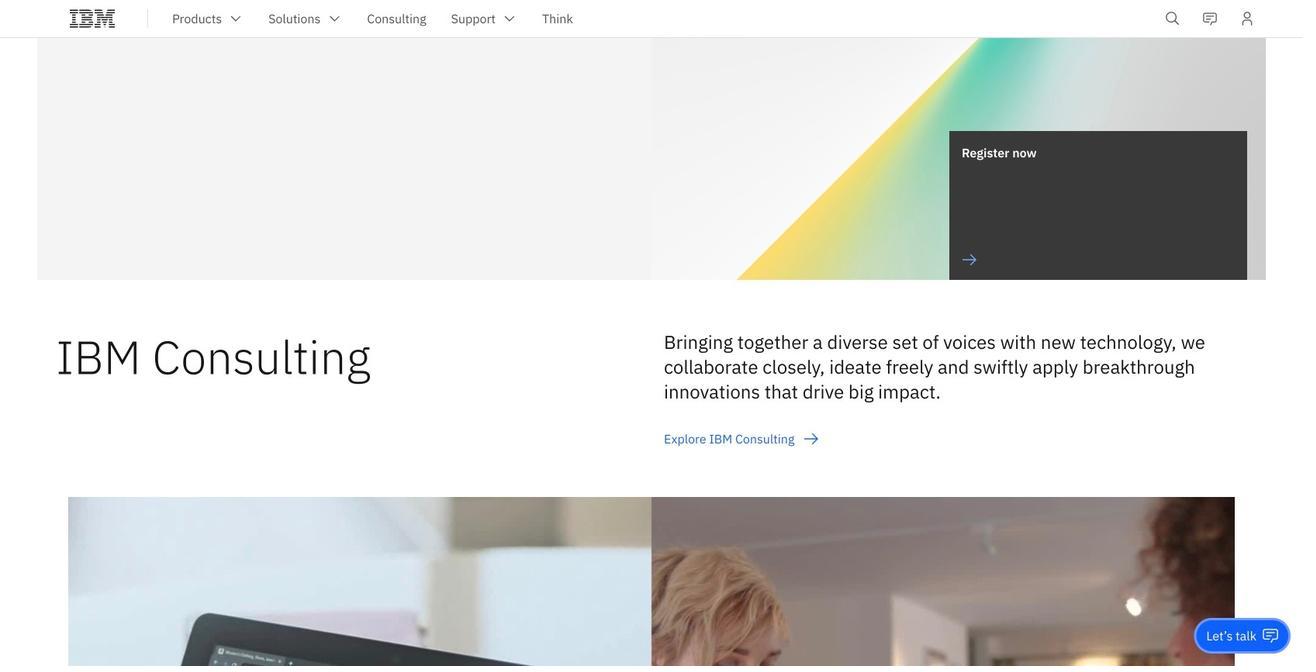 Task type: vqa. For each thing, say whether or not it's contained in the screenshot.
third option from the top of the Suggestions list box
no



Task type: locate. For each thing, give the bounding box(es) containing it.
let's talk element
[[1206, 627, 1257, 645]]



